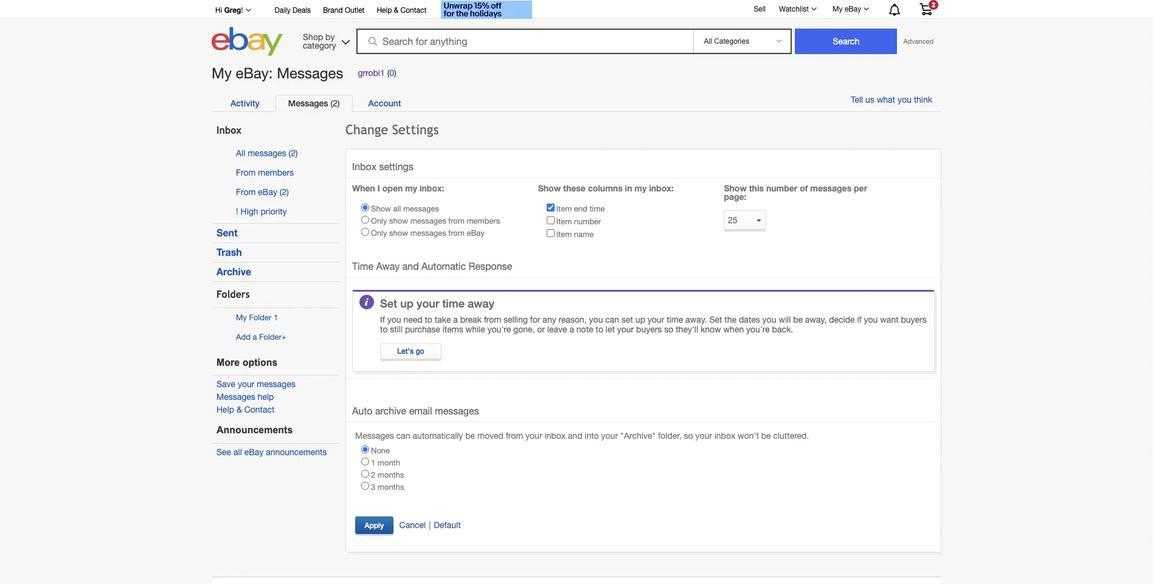 Task type: locate. For each thing, give the bounding box(es) containing it.
these
[[563, 183, 586, 193]]

1 vertical spatial set
[[710, 315, 722, 325]]

1 horizontal spatial inbox:
[[649, 183, 674, 193]]

0 horizontal spatial inbox
[[217, 125, 242, 136]]

(2) left account link
[[331, 98, 340, 108]]

month
[[378, 459, 400, 468]]

set left the
[[710, 315, 722, 325]]

1 only from the top
[[371, 216, 387, 226]]

my right in
[[635, 183, 647, 193]]

your up messages help link at the bottom of page
[[238, 380, 255, 390]]

1 vertical spatial months
[[378, 483, 404, 492]]

away
[[376, 261, 400, 272]]

1 month radio
[[361, 458, 369, 466]]

0 horizontal spatial number
[[574, 217, 601, 226]]

(2) up from members
[[289, 148, 298, 158]]

all messages (2) link
[[236, 148, 298, 158]]

messages up automatically
[[435, 406, 479, 417]]

2 for 2 months
[[371, 471, 376, 480]]

all right see
[[234, 448, 242, 457]]

0 vertical spatial (2)
[[331, 98, 340, 108]]

1 horizontal spatial 1
[[371, 459, 376, 468]]

1 horizontal spatial help & contact link
[[377, 4, 427, 18]]

0 vertical spatial inbox
[[217, 125, 242, 136]]

members down all messages (2) link
[[258, 168, 294, 178]]

greg
[[224, 5, 241, 15]]

only right only show messages from ebay radio
[[371, 229, 387, 238]]

1 vertical spatial folder
[[259, 333, 282, 342]]

0 horizontal spatial buyers
[[636, 325, 662, 335]]

1 vertical spatial &
[[237, 405, 242, 415]]

months for 2 months
[[378, 471, 404, 480]]

2 inside account navigation
[[932, 1, 936, 9]]

messages up from members
[[248, 148, 286, 158]]

item for item number
[[557, 217, 572, 226]]

messages inside show this number of messages per page:
[[811, 183, 852, 193]]

0 horizontal spatial a
[[253, 333, 257, 342]]

number left the of
[[767, 183, 798, 193]]

0 vertical spatial members
[[258, 168, 294, 178]]

grrobi1
[[358, 68, 385, 78]]

messages right the of
[[811, 183, 852, 193]]

1
[[274, 313, 278, 323], [371, 459, 376, 468]]

only right only show messages from members option in the left top of the page
[[371, 216, 387, 226]]

2 up advanced link
[[932, 1, 936, 9]]

you left will
[[763, 315, 777, 325]]

0 horizontal spatial members
[[258, 168, 294, 178]]

so right the folder,
[[684, 431, 693, 441]]

0 horizontal spatial you're
[[488, 325, 511, 335]]

email
[[409, 406, 432, 417]]

0
[[390, 68, 394, 78]]

all
[[236, 148, 245, 158]]

None text field
[[724, 210, 767, 230]]

0 vertical spatial !
[[241, 6, 243, 15]]

folder up 'add a folder +'
[[249, 313, 272, 323]]

1 vertical spatial 1
[[371, 459, 376, 468]]

1 vertical spatial inbox
[[352, 161, 377, 172]]

activity link
[[218, 95, 272, 111]]

1 show from the top
[[389, 216, 408, 226]]

1 vertical spatial so
[[684, 431, 693, 441]]

0 horizontal spatial inbox
[[545, 431, 566, 441]]

your right set
[[648, 315, 665, 325]]

so left they'll
[[665, 325, 674, 335]]

1 horizontal spatial help
[[377, 6, 392, 15]]

3
[[371, 483, 376, 492]]

2 inbox: from the left
[[649, 183, 674, 193]]

by
[[326, 32, 335, 42]]

1 from from the top
[[236, 168, 256, 178]]

hi
[[215, 6, 222, 15]]

end
[[574, 204, 588, 213]]

1 vertical spatial show
[[389, 229, 408, 238]]

0 horizontal spatial 2
[[371, 471, 376, 480]]

! right hi
[[241, 6, 243, 15]]

0 horizontal spatial help & contact link
[[217, 405, 275, 415]]

my inside 'link'
[[833, 5, 843, 13]]

up up need
[[400, 297, 414, 310]]

tell us what you think link
[[851, 95, 942, 105]]

contact right outlet on the left of the page
[[401, 6, 427, 15]]

0 vertical spatial from
[[236, 168, 256, 178]]

Only show messages from eBay radio
[[361, 228, 369, 236]]

time left away.
[[667, 315, 683, 325]]

from members link
[[236, 168, 294, 178]]

buyers right want
[[901, 315, 927, 325]]

(2) up priority
[[280, 187, 289, 197]]

archive
[[375, 406, 407, 417]]

announcements
[[266, 448, 327, 457]]

0 vertical spatial up
[[400, 297, 414, 310]]

number
[[767, 183, 798, 193], [574, 217, 601, 226]]

2 from from the top
[[236, 187, 256, 197]]

2 horizontal spatial time
[[667, 315, 683, 325]]

0 horizontal spatial show
[[371, 204, 391, 213]]

inbox: right in
[[649, 183, 674, 193]]

1 horizontal spatial inbox
[[352, 161, 377, 172]]

dates
[[739, 315, 760, 325]]

the
[[725, 315, 737, 325]]

1 vertical spatial 2
[[371, 471, 376, 480]]

footer
[[212, 577, 942, 585]]

you right what
[[898, 95, 912, 105]]

0 vertical spatial &
[[394, 6, 399, 15]]

show this number of messages per page:
[[724, 183, 868, 202]]

search image
[[369, 37, 377, 46]]

show for only show messages from ebay
[[389, 229, 408, 238]]

!
[[241, 6, 243, 15], [236, 207, 238, 217]]

messages inside save your messages messages help help & contact
[[217, 393, 255, 402]]

1 horizontal spatial show
[[538, 183, 561, 193]]

messages down my ebay: messages
[[288, 98, 328, 108]]

1 item from the top
[[557, 204, 572, 213]]

per
[[854, 183, 868, 193]]

0 horizontal spatial 1
[[274, 313, 278, 323]]

1 vertical spatial help
[[217, 405, 234, 415]]

1 inbox from the left
[[545, 431, 566, 441]]

they'll
[[676, 325, 698, 335]]

1 horizontal spatial members
[[467, 216, 500, 226]]

& down messages help link at the bottom of page
[[237, 405, 242, 415]]

1 horizontal spatial inbox
[[715, 431, 736, 441]]

contact down help
[[244, 405, 275, 415]]

1 vertical spatial members
[[467, 216, 500, 226]]

months down month
[[378, 471, 404, 480]]

add a folder +
[[236, 333, 286, 342]]

get an extra 15% off image
[[441, 1, 532, 19]]

set
[[380, 297, 397, 310], [710, 315, 722, 325]]

(2) inside messages (2)
[[331, 98, 340, 108]]

2 vertical spatial my
[[236, 313, 247, 323]]

time right 'end'
[[590, 204, 605, 213]]

0 horizontal spatial set
[[380, 297, 397, 310]]

2 for 2
[[932, 1, 936, 9]]

number up name
[[574, 217, 601, 226]]

set up your time away if you need to take a break from selling for any reason, you can set up your time away. set the dates you will be away, decide if you want buyers to still purchase items while you're gone, or leave a note to let your buyers so they'll know when you're back.
[[380, 297, 927, 335]]

to left take
[[425, 315, 432, 325]]

see all ebay announcements
[[217, 448, 327, 457]]

2 vertical spatial item
[[557, 230, 572, 239]]

0 vertical spatial item
[[557, 204, 572, 213]]

time
[[590, 204, 605, 213], [442, 297, 465, 310], [667, 315, 683, 325]]

tab list
[[218, 95, 929, 112]]

help & contact link down messages help link at the bottom of page
[[217, 405, 275, 415]]

0 horizontal spatial can
[[396, 431, 410, 441]]

inbox up all
[[217, 125, 242, 136]]

buyers
[[901, 315, 927, 325], [636, 325, 662, 335]]

this
[[749, 183, 764, 193]]

your inside save your messages messages help help & contact
[[238, 380, 255, 390]]

time
[[352, 261, 374, 272]]

a
[[453, 315, 458, 325], [570, 325, 574, 335], [253, 333, 257, 342]]

members up response at the left of the page
[[467, 216, 500, 226]]

ebay right watchlist link
[[845, 5, 862, 13]]

my left the ebay:
[[212, 64, 232, 82]]

2 vertical spatial (2)
[[280, 187, 289, 197]]

your right into
[[601, 431, 618, 441]]

shop by category
[[303, 32, 336, 50]]

2 you're from the left
[[747, 325, 770, 335]]

messages up only show messages from ebay
[[411, 216, 446, 226]]

1 vertical spatial all
[[234, 448, 242, 457]]

help right outlet on the left of the page
[[377, 6, 392, 15]]

inbox left into
[[545, 431, 566, 441]]

can left set
[[606, 315, 619, 325]]

1 right 1 month radio
[[371, 459, 376, 468]]

0 vertical spatial and
[[403, 261, 419, 272]]

2 horizontal spatial be
[[793, 315, 803, 325]]

1 horizontal spatial can
[[606, 315, 619, 325]]

my up add
[[236, 313, 247, 323]]

let's go
[[397, 347, 425, 356]]

time away and automatic response
[[352, 261, 512, 272]]

1 months from the top
[[378, 471, 404, 480]]

priority
[[261, 207, 287, 217]]

1 horizontal spatial so
[[684, 431, 693, 441]]

2 vertical spatial time
[[667, 315, 683, 325]]

item number
[[557, 217, 601, 226]]

grrobi1 ( 0 )
[[358, 68, 397, 78]]

inbox left won't
[[715, 431, 736, 441]]

messages
[[248, 148, 286, 158], [811, 183, 852, 193], [403, 204, 439, 213], [411, 216, 446, 226], [411, 229, 446, 238], [257, 380, 296, 390], [435, 406, 479, 417]]

reason,
[[559, 315, 587, 325]]

item right item number checkbox
[[557, 217, 572, 226]]

my right open
[[405, 183, 417, 193]]

0 horizontal spatial so
[[665, 325, 674, 335]]

1 horizontal spatial be
[[762, 431, 771, 441]]

1 vertical spatial number
[[574, 217, 601, 226]]

show
[[389, 216, 408, 226], [389, 229, 408, 238]]

months for 3 months
[[378, 483, 404, 492]]

2 right '2 months' option
[[371, 471, 376, 480]]

us
[[866, 95, 875, 105]]

0 vertical spatial so
[[665, 325, 674, 335]]

your right the folder,
[[696, 431, 712, 441]]

1 horizontal spatial my
[[635, 183, 647, 193]]

a left note
[[570, 325, 574, 335]]

inbox up when
[[352, 161, 377, 172]]

you're
[[488, 325, 511, 335], [747, 325, 770, 335]]

0 horizontal spatial up
[[400, 297, 414, 310]]

and
[[403, 261, 419, 272], [568, 431, 583, 441]]

you're right when
[[747, 325, 770, 335]]

months down 2 months
[[378, 483, 404, 492]]

1 vertical spatial help & contact link
[[217, 405, 275, 415]]

item right item end time checkbox
[[557, 204, 572, 213]]

default
[[434, 521, 461, 531]]

item right item name checkbox
[[557, 230, 572, 239]]

cluttered.
[[774, 431, 809, 441]]

0 vertical spatial all
[[393, 204, 401, 213]]

you're right while
[[488, 325, 511, 335]]

0 vertical spatial show
[[389, 216, 408, 226]]

a right add
[[253, 333, 257, 342]]

from for from members
[[236, 168, 256, 178]]

show right show all messages radio
[[371, 204, 391, 213]]

automatically
[[413, 431, 463, 441]]

show inside show this number of messages per page:
[[724, 183, 747, 193]]

2 horizontal spatial my
[[833, 5, 843, 13]]

inbox
[[217, 125, 242, 136], [352, 161, 377, 172]]

account
[[368, 98, 401, 108]]

1 horizontal spatial 2
[[932, 1, 936, 9]]

ebay down from members link
[[258, 187, 277, 197]]

2 my from the left
[[635, 183, 647, 193]]

item for item end time
[[557, 204, 572, 213]]

go
[[416, 347, 425, 356]]

1 horizontal spatial all
[[393, 204, 401, 213]]

1 horizontal spatial you're
[[747, 325, 770, 335]]

1 vertical spatial from
[[236, 187, 256, 197]]

3 item from the top
[[557, 230, 572, 239]]

from down all
[[236, 168, 256, 178]]

your right "let" in the bottom right of the page
[[617, 325, 634, 335]]

! left high
[[236, 207, 238, 217]]

show for only show messages from members
[[389, 216, 408, 226]]

0 vertical spatial can
[[606, 315, 619, 325]]

be right won't
[[762, 431, 771, 441]]

all down when i open my inbox:
[[393, 204, 401, 213]]

show all messages
[[371, 204, 439, 213]]

1 horizontal spatial my
[[236, 313, 247, 323]]

1 vertical spatial time
[[442, 297, 465, 310]]

None submit
[[795, 29, 898, 54], [355, 517, 393, 535], [795, 29, 898, 54], [355, 517, 393, 535]]

2 item from the top
[[557, 217, 572, 226]]

all for see
[[234, 448, 242, 457]]

1 horizontal spatial &
[[394, 6, 399, 15]]

0 vertical spatial set
[[380, 297, 397, 310]]

ebay
[[845, 5, 862, 13], [258, 187, 277, 197], [467, 229, 485, 238], [244, 448, 264, 457]]

show up item end time checkbox
[[538, 183, 561, 193]]

1 vertical spatial and
[[568, 431, 583, 441]]

item end time
[[557, 204, 605, 213]]

set up if
[[380, 297, 397, 310]]

0 horizontal spatial my
[[405, 183, 417, 193]]

0 horizontal spatial &
[[237, 405, 242, 415]]

from down only show messages from members
[[449, 229, 465, 238]]

show these columns in my inbox:
[[538, 183, 674, 193]]

0 vertical spatial help & contact link
[[377, 4, 427, 18]]

0 horizontal spatial contact
[[244, 405, 275, 415]]

messages up only show messages from members
[[403, 204, 439, 213]]

folder down my folder 1 link
[[259, 333, 282, 342]]

0 vertical spatial help
[[377, 6, 392, 15]]

2 only from the top
[[371, 229, 387, 238]]

& right outlet on the left of the page
[[394, 6, 399, 15]]

from
[[236, 168, 256, 178], [236, 187, 256, 197]]

be left moved on the bottom left
[[466, 431, 475, 441]]

0 vertical spatial my
[[833, 5, 843, 13]]

help & contact link for messages help
[[217, 405, 275, 415]]

when i open my inbox:
[[352, 183, 444, 193]]

help & contact link
[[377, 4, 427, 18], [217, 405, 275, 415]]

be right will
[[793, 315, 803, 325]]

what
[[877, 95, 896, 105]]

0 horizontal spatial !
[[236, 207, 238, 217]]

let's go link
[[380, 344, 442, 360]]

None radio
[[361, 482, 369, 490]]

messages down category
[[277, 64, 343, 82]]

my right watchlist link
[[833, 5, 843, 13]]

messages down save
[[217, 393, 255, 402]]

items
[[443, 325, 463, 335]]

all
[[393, 204, 401, 213], [234, 448, 242, 457]]

0 horizontal spatial my
[[212, 64, 232, 82]]

2 months
[[371, 471, 404, 480]]

cancel | default
[[399, 521, 461, 531]]

contact inside save your messages messages help help & contact
[[244, 405, 275, 415]]

still
[[390, 325, 403, 335]]

none
[[371, 447, 390, 456]]

category
[[303, 40, 336, 50]]

settings
[[379, 161, 414, 172]]

in
[[625, 183, 632, 193]]

tab list containing activity
[[218, 95, 929, 112]]

from right moved on the bottom left
[[506, 431, 523, 441]]

0 vertical spatial 2
[[932, 1, 936, 9]]

messages up help
[[257, 380, 296, 390]]

inbox
[[545, 431, 566, 441], [715, 431, 736, 441]]

1 horizontal spatial !
[[241, 6, 243, 15]]

from up high
[[236, 187, 256, 197]]

ebay inside 'link'
[[845, 5, 862, 13]]

0 vertical spatial time
[[590, 204, 605, 213]]

from down away
[[484, 315, 501, 325]]

to left still
[[380, 325, 388, 335]]

a right take
[[453, 315, 458, 325]]

1 vertical spatial item
[[557, 217, 572, 226]]

help & contact link up search icon on the left top of page
[[377, 4, 427, 18]]

my ebay: messages
[[212, 64, 343, 82]]

0 horizontal spatial and
[[403, 261, 419, 272]]

to left "let" in the bottom right of the page
[[596, 325, 603, 335]]

0 vertical spatial only
[[371, 216, 387, 226]]

only show messages from members
[[371, 216, 500, 226]]

0 vertical spatial number
[[767, 183, 798, 193]]

messages up none
[[355, 431, 394, 441]]

0 vertical spatial contact
[[401, 6, 427, 15]]

my for my ebay: messages
[[212, 64, 232, 82]]

won't
[[738, 431, 759, 441]]

1 up 'add a folder +'
[[274, 313, 278, 323]]

0 horizontal spatial all
[[234, 448, 242, 457]]

show for show all messages
[[371, 204, 391, 213]]

1 horizontal spatial up
[[636, 315, 645, 325]]

contact
[[401, 6, 427, 15], [244, 405, 275, 415]]

2 months from the top
[[378, 483, 404, 492]]

activity
[[231, 98, 260, 108]]

inbox: up only show messages from members
[[420, 183, 444, 193]]

Show all messages radio
[[361, 204, 369, 212]]

watchlist
[[779, 5, 809, 13]]

and left into
[[568, 431, 583, 441]]

time up take
[[442, 297, 465, 310]]

up right set
[[636, 315, 645, 325]]

Item name checkbox
[[547, 229, 555, 237]]

and right away
[[403, 261, 419, 272]]

2 show from the top
[[389, 229, 408, 238]]

1 vertical spatial (2)
[[289, 148, 298, 158]]

0 horizontal spatial help
[[217, 405, 234, 415]]

show left this
[[724, 183, 747, 193]]

you right if
[[387, 315, 401, 325]]

my
[[405, 183, 417, 193], [635, 183, 647, 193]]

ebay down "announcements"
[[244, 448, 264, 457]]

1 vertical spatial can
[[396, 431, 410, 441]]

so inside set up your time away if you need to take a break from selling for any reason, you can set up your time away. set the dates you will be away, decide if you want buyers to still purchase items while you're gone, or leave a note to let your buyers so they'll know when you're back.
[[665, 325, 674, 335]]



Task type: vqa. For each thing, say whether or not it's contained in the screenshot.
the top help & contact link the Help
no



Task type: describe. For each thing, give the bounding box(es) containing it.
inbox settings
[[352, 161, 414, 172]]

my folder 1
[[236, 313, 278, 323]]

0 vertical spatial 1
[[274, 313, 278, 323]]

Only show messages from members radio
[[361, 216, 369, 224]]

0 vertical spatial folder
[[249, 313, 272, 323]]

my for my folder 1
[[236, 313, 247, 323]]

save your messages messages help help & contact
[[217, 380, 296, 415]]

will
[[779, 315, 791, 325]]

grrobi1 link
[[358, 68, 385, 78]]

(2) for from ebay (2)
[[280, 187, 289, 197]]

1 you're from the left
[[488, 325, 511, 335]]

while
[[466, 325, 485, 335]]

inbox for inbox settings
[[352, 161, 377, 172]]

show for show this number of messages per page:
[[724, 183, 747, 193]]

2 link
[[913, 0, 940, 18]]

sell link
[[749, 5, 771, 13]]

back.
[[772, 325, 793, 335]]

Search for anything text field
[[358, 30, 691, 53]]

! high priority link
[[236, 207, 287, 217]]

all messages (2)
[[236, 148, 298, 158]]

1 horizontal spatial buyers
[[901, 315, 927, 325]]

note
[[577, 325, 594, 335]]

sent
[[217, 227, 238, 239]]

cancel
[[399, 521, 426, 531]]

click to expand options image
[[757, 220, 762, 222]]

into
[[585, 431, 599, 441]]

2 inbox from the left
[[715, 431, 736, 441]]

trash link
[[217, 247, 242, 258]]

1 horizontal spatial time
[[590, 204, 605, 213]]

help
[[258, 393, 274, 402]]

2 horizontal spatial to
[[596, 325, 603, 335]]

set
[[622, 315, 633, 325]]

columns
[[588, 183, 623, 193]]

from up only show messages from ebay
[[449, 216, 465, 226]]

item for item name
[[557, 230, 572, 239]]

from ebay (2)
[[236, 187, 289, 197]]

1 vertical spatial !
[[236, 207, 238, 217]]

only for only show messages from members
[[371, 216, 387, 226]]

shop by category banner
[[209, 0, 942, 59]]

help & contact link for brand outlet
[[377, 4, 427, 18]]

can inside set up your time away if you need to take a break from selling for any reason, you can set up your time away. set the dates you will be away, decide if you want buyers to still purchase items while you're gone, or leave a note to let your buyers so they'll know when you're back.
[[606, 315, 619, 325]]

& inside account navigation
[[394, 6, 399, 15]]

Item number checkbox
[[547, 216, 555, 224]]

archive
[[217, 266, 251, 278]]

0 horizontal spatial time
[[442, 297, 465, 310]]

messages help link
[[217, 393, 274, 402]]

brand
[[323, 6, 343, 15]]

0 horizontal spatial to
[[380, 325, 388, 335]]

see
[[217, 448, 231, 457]]

be inside set up your time away if you need to take a break from selling for any reason, you can set up your time away. set the dates you will be away, decide if you want buyers to still purchase items while you're gone, or leave a note to let your buyers so they'll know when you're back.
[[793, 315, 803, 325]]

your up take
[[417, 297, 439, 310]]

hi greg !
[[215, 5, 243, 15]]

number inside show this number of messages per page:
[[767, 183, 798, 193]]

1 my from the left
[[405, 183, 417, 193]]

away.
[[686, 315, 707, 325]]

help & contact
[[377, 6, 427, 15]]

1 horizontal spatial to
[[425, 315, 432, 325]]

when
[[724, 325, 744, 335]]

ebay:
[[236, 64, 273, 82]]

1 horizontal spatial and
[[568, 431, 583, 441]]

1 horizontal spatial set
[[710, 315, 722, 325]]

away
[[468, 297, 495, 310]]

Item end time checkbox
[[547, 204, 555, 212]]

any
[[543, 315, 556, 325]]

(
[[387, 68, 390, 78]]

or
[[537, 325, 545, 335]]

from ebay (2) link
[[236, 187, 289, 197]]

save
[[217, 380, 236, 390]]

purchase
[[405, 325, 440, 335]]

announcements
[[217, 425, 293, 436]]

from inside set up your time away if you need to take a break from selling for any reason, you can set up your time away. set the dates you will be away, decide if you want buyers to still purchase items while you're gone, or leave a note to let your buyers so they'll know when you're back.
[[484, 315, 501, 325]]

if
[[380, 315, 385, 325]]

daily
[[275, 6, 291, 15]]

help inside account navigation
[[377, 6, 392, 15]]

& inside save your messages messages help help & contact
[[237, 405, 242, 415]]

add
[[236, 333, 251, 342]]

sell
[[754, 5, 766, 13]]

0 horizontal spatial be
[[466, 431, 475, 441]]

2 horizontal spatial a
[[570, 325, 574, 335]]

take
[[435, 315, 451, 325]]

only for only show messages from ebay
[[371, 229, 387, 238]]

item name
[[557, 230, 594, 239]]

|
[[429, 521, 431, 531]]

all for show
[[393, 204, 401, 213]]

(2) for all messages (2)
[[289, 148, 298, 158]]

your right moved on the bottom left
[[526, 431, 542, 441]]

default link
[[434, 521, 461, 531]]

see all ebay announcements link
[[217, 448, 327, 457]]

1 vertical spatial up
[[636, 315, 645, 325]]

inbox for inbox
[[217, 125, 242, 136]]

! high priority
[[236, 207, 287, 217]]

+
[[282, 333, 286, 342]]

page:
[[724, 191, 747, 202]]

1 inbox: from the left
[[420, 183, 444, 193]]

change
[[346, 122, 388, 137]]

settings
[[392, 122, 439, 137]]

my ebay link
[[826, 2, 875, 16]]

help inside save your messages messages help help & contact
[[217, 405, 234, 415]]

leave
[[547, 325, 567, 335]]

brand outlet link
[[323, 4, 365, 18]]

outlet
[[345, 6, 365, 15]]

! inside hi greg !
[[241, 6, 243, 15]]

1 horizontal spatial a
[[453, 315, 458, 325]]

for
[[530, 315, 541, 325]]

my for my ebay
[[833, 5, 843, 13]]

account navigation
[[209, 0, 942, 21]]

2 months radio
[[361, 470, 369, 478]]

you right "if"
[[864, 315, 878, 325]]

you left "let" in the bottom right of the page
[[589, 315, 603, 325]]

ebay up response at the left of the page
[[467, 229, 485, 238]]

messages inside save your messages messages help help & contact
[[257, 380, 296, 390]]

my folder 1 link
[[236, 313, 278, 323]]

from for from ebay (2)
[[236, 187, 256, 197]]

more options
[[217, 358, 278, 368]]

open
[[383, 183, 403, 193]]

away,
[[805, 315, 827, 325]]

from members
[[236, 168, 294, 178]]

messages (2)
[[288, 98, 340, 108]]

show for show these columns in my inbox:
[[538, 183, 561, 193]]

tell
[[851, 95, 863, 105]]

1 month
[[371, 459, 400, 468]]

decide
[[829, 315, 855, 325]]

think
[[914, 95, 933, 105]]

name
[[574, 230, 594, 239]]

sent link
[[217, 227, 238, 239]]

selling
[[504, 315, 528, 325]]

messages inside tab list
[[288, 98, 328, 108]]

need
[[404, 315, 423, 325]]

messages down only show messages from members
[[411, 229, 446, 238]]

contact inside account navigation
[[401, 6, 427, 15]]

daily deals link
[[275, 4, 311, 18]]

deals
[[293, 6, 311, 15]]

know
[[701, 325, 721, 335]]

i
[[378, 183, 380, 193]]

None radio
[[361, 446, 369, 454]]

archive link
[[217, 266, 251, 278]]



